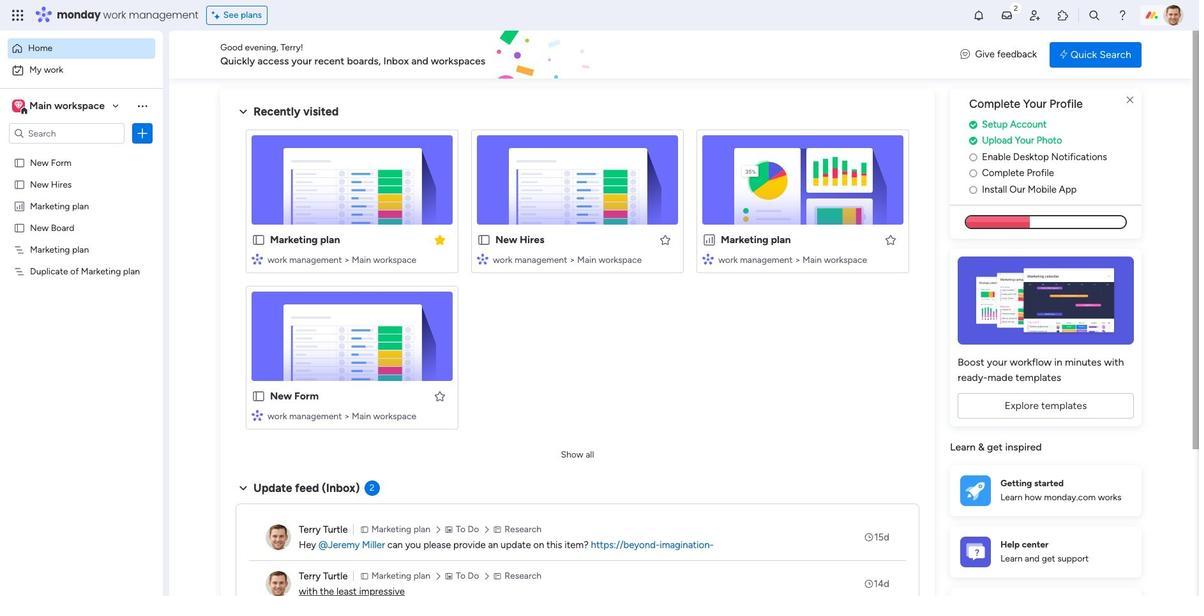 Task type: vqa. For each thing, say whether or not it's contained in the screenshot.
5th Row
no



Task type: locate. For each thing, give the bounding box(es) containing it.
getting started element
[[950, 465, 1142, 516]]

0 vertical spatial circle o image
[[969, 152, 978, 162]]

option
[[8, 38, 155, 59], [8, 60, 155, 80], [0, 151, 163, 154]]

help center element
[[950, 527, 1142, 578]]

workspace options image
[[136, 99, 149, 112]]

1 horizontal spatial add to favorites image
[[884, 233, 897, 246]]

public board image
[[13, 156, 26, 169], [13, 222, 26, 234], [252, 233, 266, 247], [252, 390, 266, 404]]

circle o image
[[969, 152, 978, 162], [969, 169, 978, 178], [969, 185, 978, 195]]

search everything image
[[1088, 9, 1101, 22]]

close update feed (inbox) image
[[236, 481, 251, 496]]

0 vertical spatial public board image
[[13, 178, 26, 190]]

v2 bolt switch image
[[1060, 48, 1068, 62]]

add to favorites image
[[434, 390, 446, 403]]

select product image
[[11, 9, 24, 22]]

1 vertical spatial terry turtle image
[[266, 525, 291, 550]]

add to favorites image
[[659, 233, 672, 246], [884, 233, 897, 246]]

1 horizontal spatial public dashboard image
[[702, 233, 716, 247]]

0 horizontal spatial add to favorites image
[[659, 233, 672, 246]]

1 vertical spatial circle o image
[[969, 169, 978, 178]]

public dashboard image
[[13, 200, 26, 212], [702, 233, 716, 247]]

quick search results list box
[[236, 119, 920, 445]]

3 circle o image from the top
[[969, 185, 978, 195]]

2 vertical spatial circle o image
[[969, 185, 978, 195]]

invite members image
[[1029, 9, 1041, 22]]

2 vertical spatial terry turtle image
[[266, 572, 291, 596]]

terry turtle image
[[1163, 5, 1184, 26], [266, 525, 291, 550], [266, 572, 291, 596]]

list box
[[0, 149, 163, 454]]

public board image
[[13, 178, 26, 190], [477, 233, 491, 247]]

0 vertical spatial option
[[8, 38, 155, 59]]

workspace selection element
[[12, 98, 107, 115]]

1 add to favorites image from the left
[[659, 233, 672, 246]]

templates image image
[[962, 257, 1130, 345]]

1 vertical spatial public board image
[[477, 233, 491, 247]]

0 horizontal spatial public dashboard image
[[13, 200, 26, 212]]

1 vertical spatial public dashboard image
[[702, 233, 716, 247]]

workspace image
[[12, 99, 25, 113]]

1 vertical spatial option
[[8, 60, 155, 80]]

1 circle o image from the top
[[969, 152, 978, 162]]

workspace image
[[14, 99, 23, 113]]

v2 user feedback image
[[961, 47, 970, 62]]



Task type: describe. For each thing, give the bounding box(es) containing it.
options image
[[136, 127, 149, 140]]

0 horizontal spatial public board image
[[13, 178, 26, 190]]

update feed image
[[1001, 9, 1013, 22]]

0 vertical spatial public dashboard image
[[13, 200, 26, 212]]

2 add to favorites image from the left
[[884, 233, 897, 246]]

see plans image
[[212, 8, 223, 22]]

0 vertical spatial terry turtle image
[[1163, 5, 1184, 26]]

notifications image
[[973, 9, 985, 22]]

Search in workspace field
[[27, 126, 107, 141]]

help image
[[1116, 9, 1129, 22]]

remove from favorites image
[[434, 233, 446, 246]]

1 horizontal spatial public board image
[[477, 233, 491, 247]]

dapulse x slim image
[[1123, 93, 1138, 108]]

check circle image
[[969, 136, 978, 146]]

check circle image
[[969, 120, 978, 129]]

2 vertical spatial option
[[0, 151, 163, 154]]

monday marketplace image
[[1057, 9, 1070, 22]]

public dashboard image inside the quick search results list box
[[702, 233, 716, 247]]

close recently visited image
[[236, 104, 251, 119]]

2 element
[[364, 481, 380, 496]]

2 image
[[1010, 1, 1022, 15]]

2 circle o image from the top
[[969, 169, 978, 178]]



